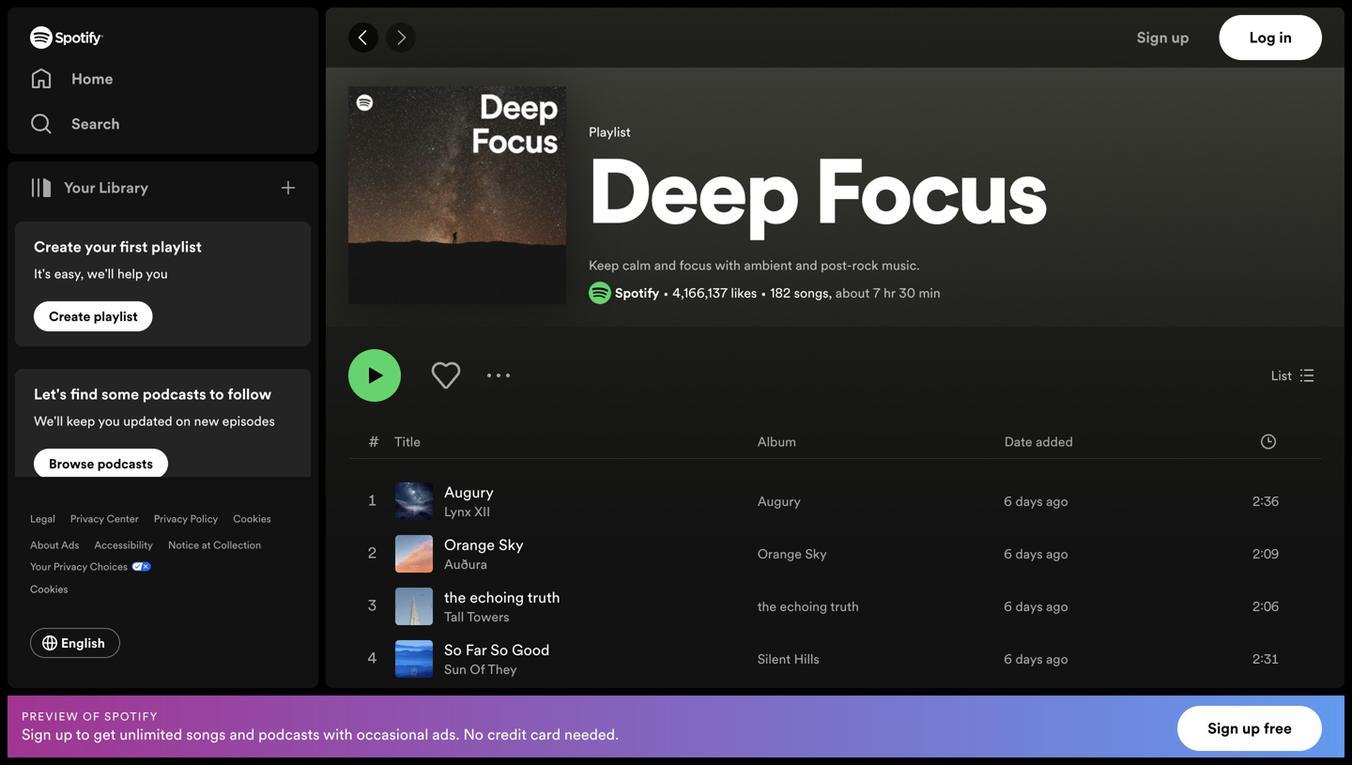 Task type: locate. For each thing, give the bounding box(es) containing it.
to up new
[[210, 384, 224, 405]]

create for your
[[34, 237, 81, 257]]

to left the get
[[76, 724, 90, 745]]

the
[[444, 587, 466, 608], [758, 598, 777, 616]]

you right 'keep'
[[98, 412, 120, 430]]

date
[[1005, 433, 1033, 451]]

1 vertical spatial spotify
[[104, 709, 158, 724]]

1 horizontal spatial to
[[210, 384, 224, 405]]

center
[[107, 512, 139, 526]]

your left library
[[64, 177, 95, 198]]

browse
[[49, 455, 94, 473]]

0 horizontal spatial cookies
[[30, 582, 68, 596]]

music.
[[882, 256, 920, 274]]

accessibility link
[[94, 538, 153, 552]]

1 6 days ago from the top
[[1004, 493, 1068, 510]]

0 vertical spatial playlist
[[151, 237, 202, 257]]

cookies down your privacy choices button
[[30, 582, 68, 596]]

augury link up "orange sky auðura"
[[444, 482, 494, 503]]

1 horizontal spatial cookies
[[233, 512, 271, 526]]

so left far on the bottom left
[[444, 640, 462, 661]]

privacy up notice
[[154, 512, 188, 526]]

new
[[194, 412, 219, 430]]

1 horizontal spatial songs
[[794, 284, 829, 302]]

sky inside "orange sky auðura"
[[499, 535, 524, 555]]

cookies up collection
[[233, 512, 271, 526]]

cookies link down your privacy choices button
[[30, 578, 83, 598]]

orange sky link inside "cell"
[[444, 535, 524, 555]]

augury cell
[[395, 476, 743, 527]]

you for some
[[98, 412, 120, 430]]

your
[[64, 177, 95, 198], [30, 560, 51, 574]]

2 days from the top
[[1016, 545, 1043, 563]]

1 vertical spatial you
[[98, 412, 120, 430]]

your privacy choices
[[30, 560, 128, 574]]

create
[[34, 237, 81, 257], [49, 308, 91, 325]]

1 horizontal spatial spotify
[[615, 284, 659, 302]]

1 horizontal spatial sky
[[805, 545, 827, 563]]

playlist
[[151, 237, 202, 257], [94, 308, 138, 325]]

up left log
[[1172, 27, 1190, 48]]

ago for orange sky
[[1046, 545, 1068, 563]]

1 so from the left
[[444, 640, 462, 661]]

library
[[99, 177, 148, 198]]

playlist down the "help"
[[94, 308, 138, 325]]

cookies link up collection
[[233, 512, 271, 526]]

privacy
[[70, 512, 104, 526], [154, 512, 188, 526], [53, 560, 87, 574]]

songs right unlimited
[[186, 724, 226, 745]]

augury up "orange sky auðura"
[[444, 482, 494, 503]]

the echoing truth tall towers
[[444, 587, 560, 626]]

tall
[[444, 608, 464, 626]]

up left the of
[[55, 724, 72, 745]]

hr
[[884, 284, 896, 302]]

1 horizontal spatial augury
[[758, 493, 801, 510]]

privacy down ads
[[53, 560, 87, 574]]

2:36 cell
[[1193, 476, 1305, 527]]

0 horizontal spatial songs
[[186, 724, 226, 745]]

1 horizontal spatial echoing
[[780, 598, 827, 616]]

ago for so far so good
[[1046, 650, 1068, 668]]

deep
[[589, 155, 800, 246]]

create inside create your first playlist it's easy, we'll help you
[[34, 237, 81, 257]]

echoing up hills
[[780, 598, 827, 616]]

echoing for the echoing truth
[[780, 598, 827, 616]]

songs
[[794, 284, 829, 302], [186, 724, 226, 745]]

1 vertical spatial create
[[49, 308, 91, 325]]

truth inside the echoing truth tall towers
[[528, 587, 560, 608]]

privacy up ads
[[70, 512, 104, 526]]

search
[[71, 114, 120, 134]]

3 6 from the top
[[1004, 598, 1012, 616]]

sign
[[1137, 27, 1168, 48], [1208, 718, 1239, 739], [22, 724, 51, 745]]

1 horizontal spatial with
[[715, 256, 741, 274]]

0 horizontal spatial with
[[323, 724, 353, 745]]

no
[[463, 724, 484, 745]]

orange inside "orange sky auðura"
[[444, 535, 495, 555]]

towers
[[467, 608, 510, 626]]

7
[[873, 284, 880, 302]]

0 horizontal spatial spotify image
[[30, 26, 103, 49]]

sky right the auðura link
[[499, 535, 524, 555]]

0 horizontal spatial so
[[444, 640, 462, 661]]

up inside sign up free button
[[1242, 718, 1260, 739]]

podcasts
[[143, 384, 206, 405], [97, 455, 153, 473], [258, 724, 320, 745]]

sky
[[499, 535, 524, 555], [805, 545, 827, 563]]

so far so good cell
[[395, 634, 743, 685]]

3 days from the top
[[1016, 598, 1043, 616]]

1 6 from the top
[[1004, 493, 1012, 510]]

it's
[[34, 265, 51, 283]]

you inside create your first playlist it's easy, we'll help you
[[146, 265, 168, 283]]

1 horizontal spatial sign
[[1137, 27, 1168, 48]]

3 ago from the top
[[1046, 598, 1068, 616]]

0 vertical spatial your
[[64, 177, 95, 198]]

you for first
[[146, 265, 168, 283]]

orange sky link
[[444, 535, 524, 555], [758, 545, 827, 563]]

0 horizontal spatial your
[[30, 560, 51, 574]]

the inside the echoing truth tall towers
[[444, 587, 466, 608]]

orange down lynx xii link
[[444, 535, 495, 555]]

the echoing truth link
[[444, 587, 560, 608], [758, 598, 859, 616]]

unlimited
[[119, 724, 182, 745]]

playlist right first
[[151, 237, 202, 257]]

truth for the echoing truth tall towers
[[528, 587, 560, 608]]

sign inside preview of spotify sign up to get unlimited songs and podcasts with occasional ads. no credit card needed.
[[22, 724, 51, 745]]

ago for the echoing truth
[[1046, 598, 1068, 616]]

added
[[1036, 433, 1073, 451]]

browse podcasts link
[[34, 449, 168, 479]]

0 horizontal spatial orange sky link
[[444, 535, 524, 555]]

sign inside button
[[1208, 718, 1239, 739]]

0 horizontal spatial to
[[76, 724, 90, 745]]

6 days ago for augury
[[1004, 493, 1068, 510]]

0 horizontal spatial sign
[[22, 724, 51, 745]]

ads
[[61, 538, 79, 552]]

6 for so far so good
[[1004, 650, 1012, 668]]

0 vertical spatial cookies
[[233, 512, 271, 526]]

0 horizontal spatial orange
[[444, 535, 495, 555]]

1 horizontal spatial up
[[1172, 27, 1190, 48]]

spotify image inside main 'element'
[[30, 26, 103, 49]]

2 vertical spatial podcasts
[[258, 724, 320, 745]]

2 ago from the top
[[1046, 545, 1068, 563]]

get
[[94, 724, 116, 745]]

0 horizontal spatial echoing
[[470, 587, 524, 608]]

the down the auðura link
[[444, 587, 466, 608]]

1 horizontal spatial truth
[[831, 598, 859, 616]]

2 horizontal spatial sign
[[1208, 718, 1239, 739]]

about ads
[[30, 538, 79, 552]]

up for sign up free
[[1242, 718, 1260, 739]]

your down the about
[[30, 560, 51, 574]]

2:36
[[1253, 493, 1279, 510]]

1 vertical spatial cookies link
[[30, 578, 83, 598]]

2 horizontal spatial up
[[1242, 718, 1260, 739]]

create up easy,
[[34, 237, 81, 257]]

0 horizontal spatial truth
[[528, 587, 560, 608]]

hills
[[794, 650, 820, 668]]

let's find some podcasts to follow we'll keep you updated on new episodes
[[34, 384, 275, 430]]

0 vertical spatial you
[[146, 265, 168, 283]]

0 horizontal spatial augury link
[[444, 482, 494, 503]]

playlist inside button
[[94, 308, 138, 325]]

we'll
[[87, 265, 114, 283]]

1 vertical spatial podcasts
[[97, 455, 153, 473]]

orange sky cell
[[395, 529, 743, 579]]

album
[[758, 433, 796, 451]]

and inside preview of spotify sign up to get unlimited songs and podcasts with occasional ads. no credit card needed.
[[229, 724, 255, 745]]

auðura link
[[444, 555, 487, 573]]

orange
[[444, 535, 495, 555], [758, 545, 802, 563]]

echoing inside the echoing truth tall towers
[[470, 587, 524, 608]]

with inside preview of spotify sign up to get unlimited songs and podcasts with occasional ads. no credit card needed.
[[323, 724, 353, 745]]

0 horizontal spatial and
[[229, 724, 255, 745]]

and right unlimited
[[229, 724, 255, 745]]

2 6 from the top
[[1004, 545, 1012, 563]]

your inside button
[[64, 177, 95, 198]]

List button
[[1264, 361, 1322, 391]]

up inside preview of spotify sign up to get unlimited songs and podcasts with occasional ads. no credit card needed.
[[55, 724, 72, 745]]

ago
[[1046, 493, 1068, 510], [1046, 545, 1068, 563], [1046, 598, 1068, 616], [1046, 650, 1068, 668]]

with up 4,166,137 likes
[[715, 256, 741, 274]]

your privacy choices button
[[30, 560, 128, 574]]

privacy for privacy policy
[[154, 512, 188, 526]]

30
[[899, 284, 916, 302]]

4 ago from the top
[[1046, 650, 1068, 668]]

sign inside button
[[1137, 27, 1168, 48]]

2 6 days ago from the top
[[1004, 545, 1068, 563]]

4 6 days ago from the top
[[1004, 650, 1068, 668]]

1 horizontal spatial so
[[491, 640, 508, 661]]

focus
[[816, 155, 1048, 246]]

truth for the echoing truth
[[831, 598, 859, 616]]

spotify image
[[30, 26, 103, 49], [589, 282, 611, 304]]

0 horizontal spatial augury
[[444, 482, 494, 503]]

1 horizontal spatial the
[[758, 598, 777, 616]]

echoing
[[470, 587, 524, 608], [780, 598, 827, 616]]

and
[[654, 256, 676, 274], [796, 256, 818, 274], [229, 724, 255, 745]]

1 vertical spatial songs
[[186, 724, 226, 745]]

1 days from the top
[[1016, 493, 1043, 510]]

songs inside preview of spotify sign up to get unlimited songs and podcasts with occasional ads. no credit card needed.
[[186, 724, 226, 745]]

orange sky link down xii
[[444, 535, 524, 555]]

1 vertical spatial your
[[30, 560, 51, 574]]

browse podcasts
[[49, 455, 153, 473]]

days for orange sky
[[1016, 545, 1043, 563]]

1 vertical spatial to
[[76, 724, 90, 745]]

to
[[210, 384, 224, 405], [76, 724, 90, 745]]

top bar and user menu element
[[326, 8, 1345, 68]]

1 horizontal spatial your
[[64, 177, 95, 198]]

spotify
[[615, 284, 659, 302], [104, 709, 158, 724]]

create inside button
[[49, 308, 91, 325]]

6
[[1004, 493, 1012, 510], [1004, 545, 1012, 563], [1004, 598, 1012, 616], [1004, 650, 1012, 668]]

1 vertical spatial playlist
[[94, 308, 138, 325]]

0 vertical spatial create
[[34, 237, 81, 257]]

0 horizontal spatial you
[[98, 412, 120, 430]]

3 6 days ago from the top
[[1004, 598, 1068, 616]]

# column header
[[368, 425, 379, 458]]

the up silent
[[758, 598, 777, 616]]

augury up orange sky
[[758, 493, 801, 510]]

0 horizontal spatial playlist
[[94, 308, 138, 325]]

orange sky link up the echoing truth
[[758, 545, 827, 563]]

auðura
[[444, 555, 487, 573]]

1 vertical spatial with
[[323, 724, 353, 745]]

echoing down "orange sky auðura"
[[470, 587, 524, 608]]

182 songs , about 7 hr 30 min
[[770, 284, 941, 302]]

augury link up orange sky
[[758, 493, 801, 510]]

english
[[61, 634, 105, 652]]

spotify right the of
[[104, 709, 158, 724]]

you right the "help"
[[146, 265, 168, 283]]

so right far on the bottom left
[[491, 640, 508, 661]]

spotify image up home
[[30, 26, 103, 49]]

ads.
[[432, 724, 460, 745]]

orange up the echoing truth
[[758, 545, 802, 563]]

with left occasional on the left of page
[[323, 724, 353, 745]]

6 for the echoing truth
[[1004, 598, 1012, 616]]

keep
[[589, 256, 619, 274]]

0 vertical spatial to
[[210, 384, 224, 405]]

0 horizontal spatial spotify
[[104, 709, 158, 724]]

of
[[470, 661, 485, 679]]

2 cell from the left
[[395, 687, 743, 737]]

the echoing truth link down "orange sky auðura"
[[444, 587, 560, 608]]

create down easy,
[[49, 308, 91, 325]]

1 horizontal spatial and
[[654, 256, 676, 274]]

2 so from the left
[[491, 640, 508, 661]]

up
[[1172, 27, 1190, 48], [1242, 718, 1260, 739], [55, 724, 72, 745]]

0 vertical spatial spotify image
[[30, 26, 103, 49]]

0 horizontal spatial up
[[55, 724, 72, 745]]

privacy policy
[[154, 512, 218, 526]]

#
[[368, 432, 379, 452]]

sign for sign up
[[1137, 27, 1168, 48]]

orange sky
[[758, 545, 827, 563]]

sign for sign up free
[[1208, 718, 1239, 739]]

0 vertical spatial songs
[[794, 284, 829, 302]]

sun of they link
[[444, 661, 517, 679]]

silent
[[758, 650, 791, 668]]

augury for augury
[[758, 493, 801, 510]]

1 horizontal spatial orange
[[758, 545, 802, 563]]

spotify down calm
[[615, 284, 659, 302]]

you inside let's find some podcasts to follow we'll keep you updated on new episodes
[[98, 412, 120, 430]]

1 horizontal spatial the echoing truth link
[[758, 598, 859, 616]]

and left post-
[[796, 256, 818, 274]]

0 horizontal spatial sky
[[499, 535, 524, 555]]

podcasts inside preview of spotify sign up to get unlimited songs and podcasts with occasional ads. no credit card needed.
[[258, 724, 320, 745]]

4 6 from the top
[[1004, 650, 1012, 668]]

0 vertical spatial podcasts
[[143, 384, 206, 405]]

songs right 182
[[794, 284, 829, 302]]

1 vertical spatial cookies
[[30, 582, 68, 596]]

1 horizontal spatial augury link
[[758, 493, 801, 510]]

0 vertical spatial cookies link
[[233, 512, 271, 526]]

4 days from the top
[[1016, 650, 1043, 668]]

1 horizontal spatial you
[[146, 265, 168, 283]]

your
[[85, 237, 116, 257]]

up inside sign up button
[[1172, 27, 1190, 48]]

up left free
[[1242, 718, 1260, 739]]

1 horizontal spatial playlist
[[151, 237, 202, 257]]

sky up the echoing truth
[[805, 545, 827, 563]]

the echoing truth link up hills
[[758, 598, 859, 616]]

so far so good link
[[444, 640, 550, 661]]

1 ago from the top
[[1046, 493, 1068, 510]]

and right calm
[[654, 256, 676, 274]]

rock
[[852, 256, 879, 274]]

0 horizontal spatial the
[[444, 587, 466, 608]]

1 vertical spatial spotify image
[[589, 282, 611, 304]]

augury inside cell
[[444, 482, 494, 503]]

spotify image down keep
[[589, 282, 611, 304]]

log in button
[[1220, 15, 1322, 60]]

cell
[[365, 687, 380, 737], [395, 687, 743, 737], [758, 687, 989, 737], [1004, 687, 1178, 737], [1193, 687, 1305, 737]]



Task type: vqa. For each thing, say whether or not it's contained in the screenshot.
IDOL BTS link
no



Task type: describe. For each thing, give the bounding box(es) containing it.
# row
[[349, 425, 1321, 459]]

at
[[202, 538, 211, 552]]

follow
[[228, 384, 272, 405]]

good
[[512, 640, 550, 661]]

spotify inside preview of spotify sign up to get unlimited songs and podcasts with occasional ads. no credit card needed.
[[104, 709, 158, 724]]

podcasts inside let's find some podcasts to follow we'll keep you updated on new episodes
[[143, 384, 206, 405]]

keep
[[66, 412, 95, 430]]

home link
[[30, 60, 296, 98]]

in
[[1279, 27, 1292, 48]]

deep focus grid
[[327, 424, 1344, 765]]

free
[[1264, 718, 1292, 739]]

lynx
[[444, 503, 471, 521]]

california consumer privacy act (ccpa) opt-out icon image
[[128, 560, 151, 578]]

sky for orange sky auðura
[[499, 535, 524, 555]]

lynx xii link
[[444, 503, 490, 521]]

0 horizontal spatial cookies link
[[30, 578, 83, 598]]

2:09
[[1253, 545, 1279, 563]]

the for the echoing truth
[[758, 598, 777, 616]]

date added
[[1005, 433, 1073, 451]]

4,166,137 likes
[[673, 284, 757, 302]]

privacy for privacy center
[[70, 512, 104, 526]]

,
[[829, 284, 832, 302]]

collection
[[213, 538, 261, 552]]

duration image
[[1261, 434, 1276, 449]]

search link
[[30, 105, 296, 143]]

days for so far so good
[[1016, 650, 1043, 668]]

credit
[[487, 724, 527, 745]]

easy,
[[54, 265, 84, 283]]

we'll
[[34, 412, 63, 430]]

main element
[[8, 8, 318, 688]]

first
[[119, 237, 148, 257]]

create your first playlist it's easy, we'll help you
[[34, 237, 202, 283]]

legal
[[30, 512, 55, 526]]

legal link
[[30, 512, 55, 526]]

find
[[70, 384, 98, 405]]

spotify link
[[615, 284, 659, 302]]

ambient
[[744, 256, 792, 274]]

policy
[[190, 512, 218, 526]]

post-
[[821, 256, 852, 274]]

calm
[[623, 256, 651, 274]]

needed.
[[564, 724, 619, 745]]

0 horizontal spatial the echoing truth link
[[444, 587, 560, 608]]

silent hills
[[758, 650, 820, 668]]

0 vertical spatial with
[[715, 256, 741, 274]]

go forward image
[[393, 30, 409, 45]]

preview of spotify sign up to get unlimited songs and podcasts with occasional ads. no credit card needed.
[[22, 709, 619, 745]]

0 vertical spatial spotify
[[615, 284, 659, 302]]

episodes
[[222, 412, 275, 430]]

days for the echoing truth
[[1016, 598, 1043, 616]]

your library button
[[23, 169, 156, 207]]

sign up button
[[1130, 15, 1220, 60]]

let's
[[34, 384, 67, 405]]

sky for orange sky
[[805, 545, 827, 563]]

augury link inside cell
[[444, 482, 494, 503]]

the echoing truth cell
[[395, 581, 743, 632]]

log
[[1250, 27, 1276, 48]]

min
[[919, 284, 941, 302]]

5 cell from the left
[[1193, 687, 1305, 737]]

playlist
[[589, 123, 631, 141]]

silent hills link
[[758, 650, 820, 668]]

orange for orange sky auðura
[[444, 535, 495, 555]]

far
[[466, 640, 487, 661]]

6 for augury
[[1004, 493, 1012, 510]]

days for augury
[[1016, 493, 1043, 510]]

to inside let's find some podcasts to follow we'll keep you updated on new episodes
[[210, 384, 224, 405]]

1 cell from the left
[[365, 687, 380, 737]]

6 days ago for so far so good
[[1004, 650, 1068, 668]]

sign up free
[[1208, 718, 1292, 739]]

duration element
[[1261, 434, 1276, 449]]

2:31
[[1253, 650, 1279, 668]]

orange sky auðura
[[444, 535, 524, 573]]

deep focus
[[589, 155, 1048, 246]]

the for the echoing truth tall towers
[[444, 587, 466, 608]]

card
[[531, 724, 561, 745]]

log in
[[1250, 27, 1292, 48]]

2:06
[[1253, 598, 1279, 616]]

augury for augury lynx xii
[[444, 482, 494, 503]]

the echoing truth
[[758, 598, 859, 616]]

go back image
[[356, 30, 371, 45]]

orange for orange sky
[[758, 545, 802, 563]]

create playlist
[[49, 308, 138, 325]]

occasional
[[357, 724, 429, 745]]

so far so good sun of they
[[444, 640, 550, 679]]

6 for orange sky
[[1004, 545, 1012, 563]]

your for your privacy choices
[[30, 560, 51, 574]]

6 days ago for the echoing truth
[[1004, 598, 1068, 616]]

your library
[[64, 177, 148, 198]]

keep calm and focus with ambient and post-rock music.
[[589, 256, 920, 274]]

1 horizontal spatial cookies link
[[233, 512, 271, 526]]

1 horizontal spatial orange sky link
[[758, 545, 827, 563]]

ago for augury
[[1046, 493, 1068, 510]]

sign up
[[1137, 27, 1190, 48]]

preview
[[22, 709, 79, 724]]

create for playlist
[[49, 308, 91, 325]]

notice at collection
[[168, 538, 261, 552]]

1 horizontal spatial spotify image
[[589, 282, 611, 304]]

tall towers link
[[444, 608, 510, 626]]

choices
[[90, 560, 128, 574]]

6 days ago for orange sky
[[1004, 545, 1068, 563]]

up for sign up
[[1172, 27, 1190, 48]]

xii
[[474, 503, 490, 521]]

deep focus image
[[348, 86, 566, 304]]

some
[[101, 384, 139, 405]]

2 horizontal spatial and
[[796, 256, 818, 274]]

updated
[[123, 412, 172, 430]]

echoing for the echoing truth tall towers
[[470, 587, 524, 608]]

sign up free button
[[1178, 706, 1322, 751]]

help
[[117, 265, 143, 283]]

3 cell from the left
[[758, 687, 989, 737]]

4,166,137
[[673, 284, 728, 302]]

english button
[[30, 628, 120, 658]]

likes
[[731, 284, 757, 302]]

playlist inside create your first playlist it's easy, we'll help you
[[151, 237, 202, 257]]

of
[[83, 709, 100, 724]]

list
[[1271, 367, 1292, 385]]

your for your library
[[64, 177, 95, 198]]

4 cell from the left
[[1004, 687, 1178, 737]]

to inside preview of spotify sign up to get unlimited songs and podcasts with occasional ads. no credit card needed.
[[76, 724, 90, 745]]

notice at collection link
[[168, 538, 261, 552]]

on
[[176, 412, 191, 430]]

home
[[71, 69, 113, 89]]

sun
[[444, 661, 467, 679]]

about
[[30, 538, 59, 552]]



